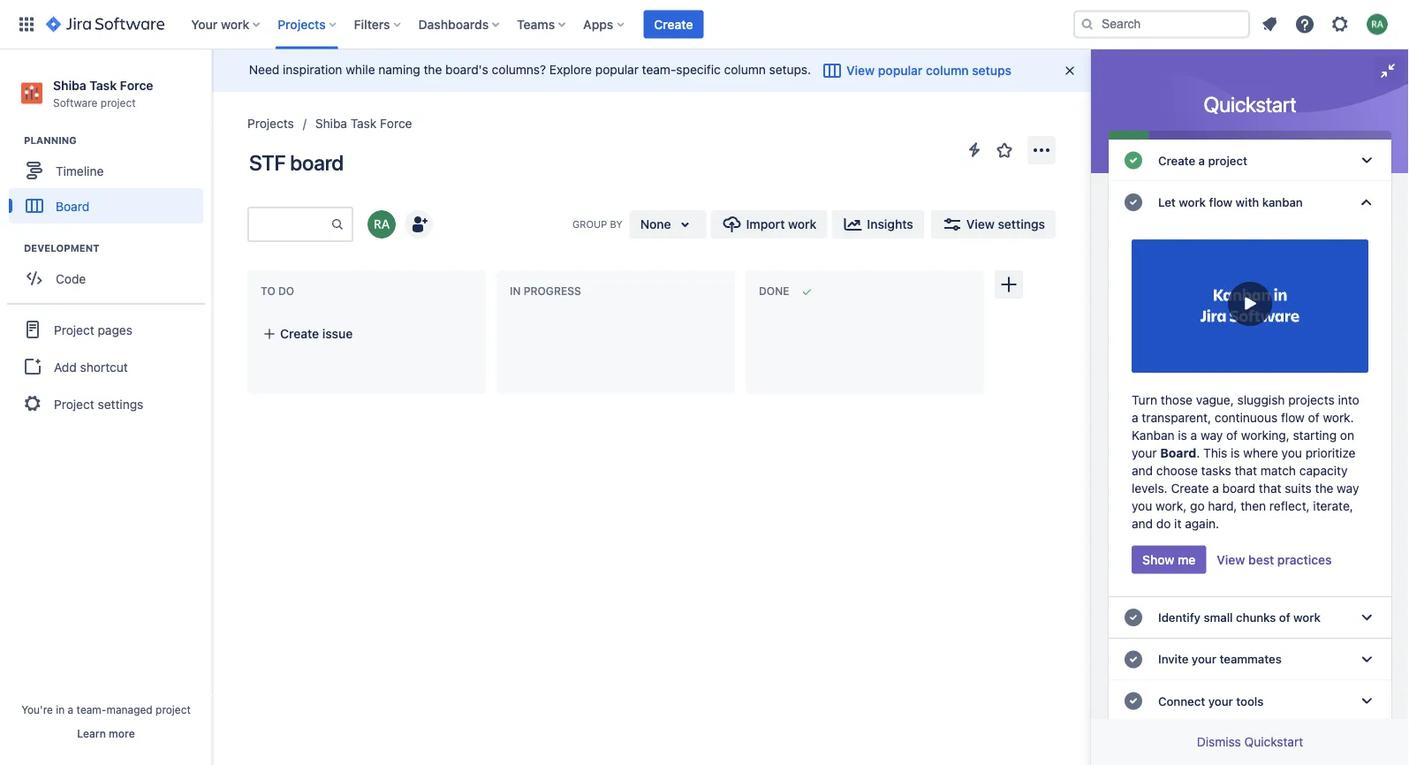 Task type: vqa. For each thing, say whether or not it's contained in the screenshot.
Progress
yes



Task type: locate. For each thing, give the bounding box(es) containing it.
projects inside popup button
[[278, 17, 326, 31]]

board
[[290, 150, 344, 175], [1223, 481, 1256, 495]]

work,
[[1156, 498, 1187, 513]]

checked image
[[1123, 150, 1144, 171], [1123, 607, 1144, 628]]

0 vertical spatial project
[[101, 96, 136, 109]]

filters button
[[349, 10, 408, 38]]

0 vertical spatial of
[[1308, 410, 1320, 425]]

work inside dropdown button
[[1179, 195, 1206, 209]]

2 vertical spatial checked image
[[1123, 691, 1144, 712]]

1 vertical spatial of
[[1227, 428, 1238, 442]]

1 vertical spatial your
[[1192, 652, 1217, 667]]

development
[[24, 243, 99, 254]]

Search field
[[1074, 10, 1250, 38]]

is inside . this is where you prioritize and choose tasks that match capacity levels. create a board that suits the way you work, go hard, then reflect, iterate, and do it again.
[[1231, 445, 1240, 460]]

0 vertical spatial force
[[120, 78, 153, 92]]

1 horizontal spatial popular
[[878, 63, 923, 78]]

import
[[746, 217, 785, 232]]

dashboards button
[[413, 10, 507, 38]]

2 checked image from the top
[[1123, 607, 1144, 628]]

work right your
[[221, 17, 249, 31]]

kanban
[[1132, 428, 1175, 442]]

of down continuous
[[1227, 428, 1238, 442]]

checked image
[[1123, 192, 1144, 213], [1123, 649, 1144, 670], [1123, 691, 1144, 712]]

0 horizontal spatial view
[[847, 63, 875, 78]]

inspiration
[[283, 62, 342, 77]]

the right naming
[[424, 62, 442, 77]]

1 chevron image from the top
[[1357, 192, 1378, 213]]

1 vertical spatial the
[[1315, 481, 1334, 495]]

view right setups.
[[847, 63, 875, 78]]

import image
[[722, 214, 743, 235]]

show me
[[1143, 552, 1196, 567]]

create up go
[[1171, 481, 1209, 495]]

0 vertical spatial projects
[[278, 17, 326, 31]]

1 vertical spatial way
[[1337, 481, 1360, 495]]

again.
[[1185, 516, 1220, 531]]

projects for projects link
[[247, 116, 294, 131]]

project up add
[[54, 322, 94, 337]]

flow
[[1209, 195, 1233, 209], [1281, 410, 1305, 425]]

1 horizontal spatial the
[[1315, 481, 1334, 495]]

board link
[[9, 188, 203, 224]]

view for view popular column setups
[[847, 63, 875, 78]]

0 vertical spatial and
[[1132, 463, 1153, 478]]

0 vertical spatial team-
[[642, 62, 676, 77]]

minimize image
[[1378, 60, 1399, 81]]

work for let
[[1179, 195, 1206, 209]]

a inside "dropdown button"
[[1199, 153, 1205, 167]]

pages
[[98, 322, 132, 337]]

projects
[[1289, 392, 1335, 407]]

0 vertical spatial project
[[54, 322, 94, 337]]

project right managed
[[156, 703, 191, 716]]

tasks
[[1202, 463, 1232, 478]]

1 checked image from the top
[[1123, 150, 1144, 171]]

0 horizontal spatial of
[[1227, 428, 1238, 442]]

iterate,
[[1314, 498, 1354, 513]]

checked image left let
[[1123, 192, 1144, 213]]

0 horizontal spatial force
[[120, 78, 153, 92]]

chevron image inside create a project "dropdown button"
[[1357, 150, 1378, 171]]

board up choose
[[1161, 445, 1197, 460]]

is down transparent,
[[1178, 428, 1188, 442]]

you down levels.
[[1132, 498, 1153, 513]]

checked image inside invite your teammates dropdown button
[[1123, 649, 1144, 670]]

levels.
[[1132, 481, 1168, 495]]

of
[[1308, 410, 1320, 425], [1227, 428, 1238, 442], [1279, 611, 1291, 625]]

view popular column setups
[[847, 63, 1012, 78]]

a up let work flow with kanban
[[1199, 153, 1205, 167]]

is right this
[[1231, 445, 1240, 460]]

create for create issue
[[280, 327, 319, 341]]

you up match at right
[[1282, 445, 1303, 460]]

settings for project settings
[[98, 397, 143, 411]]

project inside "dropdown button"
[[1208, 153, 1248, 167]]

ruby anderson image
[[368, 210, 396, 239]]

explore
[[550, 62, 592, 77]]

stf board
[[249, 150, 344, 175]]

task up 'software'
[[89, 78, 117, 92]]

view down automations menu button icon
[[967, 217, 995, 232]]

create
[[654, 17, 693, 31], [1159, 153, 1196, 167], [280, 327, 319, 341], [1171, 481, 1209, 495]]

checked image left connect
[[1123, 691, 1144, 712]]

0 vertical spatial settings
[[998, 217, 1045, 232]]

the down capacity
[[1315, 481, 1334, 495]]

0 horizontal spatial board
[[290, 150, 344, 175]]

1 horizontal spatial way
[[1337, 481, 1360, 495]]

more image
[[1031, 140, 1053, 161]]

your for invite
[[1192, 652, 1217, 667]]

2 horizontal spatial view
[[1217, 552, 1246, 567]]

board up then
[[1223, 481, 1256, 495]]

1 vertical spatial and
[[1132, 516, 1153, 531]]

0 vertical spatial is
[[1178, 428, 1188, 442]]

planning
[[24, 135, 77, 146]]

view best practices
[[1217, 552, 1332, 567]]

view best practices link
[[1215, 546, 1334, 574]]

0 horizontal spatial you
[[1132, 498, 1153, 513]]

0 horizontal spatial board
[[56, 199, 89, 213]]

2 vertical spatial chevron image
[[1357, 691, 1378, 712]]

project inside project pages link
[[54, 322, 94, 337]]

2 vertical spatial view
[[1217, 552, 1246, 567]]

0 vertical spatial chevron image
[[1357, 192, 1378, 213]]

0 vertical spatial your
[[1132, 445, 1157, 460]]

turn those vague, sluggish projects into a transparent, continuous flow of work. kanban is a way of working, starting on your
[[1132, 392, 1360, 460]]

create inside "dropdown button"
[[1159, 153, 1196, 167]]

0 vertical spatial task
[[89, 78, 117, 92]]

create inside primary element
[[654, 17, 693, 31]]

quickstart up create a project "dropdown button"
[[1204, 92, 1297, 117]]

1 vertical spatial force
[[380, 116, 412, 131]]

1 vertical spatial checked image
[[1123, 607, 1144, 628]]

shiba up 'software'
[[53, 78, 86, 92]]

of right chunks
[[1279, 611, 1291, 625]]

1 horizontal spatial board
[[1161, 445, 1197, 460]]

do
[[278, 285, 294, 298]]

settings inside "button"
[[998, 217, 1045, 232]]

the
[[424, 62, 442, 77], [1315, 481, 1334, 495]]

3 checked image from the top
[[1123, 691, 1144, 712]]

1 vertical spatial projects
[[247, 116, 294, 131]]

settings
[[998, 217, 1045, 232], [98, 397, 143, 411]]

tools
[[1237, 694, 1264, 708]]

sidebar navigation image
[[193, 71, 232, 106]]

let work flow with kanban
[[1159, 195, 1303, 209]]

way up iterate,
[[1337, 481, 1360, 495]]

flow left "with"
[[1209, 195, 1233, 209]]

projects
[[278, 17, 326, 31], [247, 116, 294, 131]]

dismiss
[[1197, 735, 1241, 749]]

0 horizontal spatial way
[[1201, 428, 1223, 442]]

quickstart down connect your tools dropdown button
[[1245, 735, 1304, 749]]

0 horizontal spatial shiba
[[53, 78, 86, 92]]

identify small chunks of work
[[1159, 611, 1321, 625]]

import work link
[[711, 210, 828, 239]]

help image
[[1295, 14, 1316, 35]]

invite your teammates button
[[1109, 639, 1392, 680]]

create up specific
[[654, 17, 693, 31]]

a up .
[[1191, 428, 1198, 442]]

add people image
[[408, 214, 429, 235]]

flow down projects
[[1281, 410, 1305, 425]]

flow inside turn those vague, sluggish projects into a transparent, continuous flow of work. kanban is a way of working, starting on your
[[1281, 410, 1305, 425]]

chevron image
[[1357, 192, 1378, 213], [1357, 607, 1378, 628], [1357, 691, 1378, 712]]

insights
[[867, 217, 914, 232]]

2 chevron image from the top
[[1357, 607, 1378, 628]]

go
[[1190, 498, 1205, 513]]

work inside primary element
[[221, 17, 249, 31]]

teams button
[[512, 10, 573, 38]]

create issue button
[[252, 318, 482, 350]]

flow inside let work flow with kanban dropdown button
[[1209, 195, 1233, 209]]

group containing project pages
[[7, 303, 205, 429]]

checked image left identify at bottom right
[[1123, 607, 1144, 628]]

none button
[[630, 210, 707, 239]]

chevron image inside let work flow with kanban dropdown button
[[1357, 192, 1378, 213]]

search image
[[1081, 17, 1095, 31]]

way up this
[[1201, 428, 1223, 442]]

a right in
[[68, 703, 74, 716]]

board right stf
[[290, 150, 344, 175]]

0 vertical spatial checked image
[[1123, 192, 1144, 213]]

project inside project settings link
[[54, 397, 94, 411]]

0 vertical spatial that
[[1235, 463, 1258, 478]]

0 horizontal spatial the
[[424, 62, 442, 77]]

1 checked image from the top
[[1123, 192, 1144, 213]]

team- up learn
[[77, 703, 106, 716]]

your inside turn those vague, sluggish projects into a transparent, continuous flow of work. kanban is a way of working, starting on your
[[1132, 445, 1157, 460]]

2 project from the top
[[54, 397, 94, 411]]

dismiss image
[[1063, 64, 1077, 78]]

checked image for let
[[1123, 192, 1144, 213]]

0 horizontal spatial settings
[[98, 397, 143, 411]]

0 horizontal spatial project
[[101, 96, 136, 109]]

view left best
[[1217, 552, 1246, 567]]

way
[[1201, 428, 1223, 442], [1337, 481, 1360, 495]]

invite your teammates
[[1159, 652, 1282, 667]]

0 vertical spatial board
[[290, 150, 344, 175]]

0 vertical spatial checked image
[[1123, 150, 1144, 171]]

checked image inside identify small chunks of work dropdown button
[[1123, 607, 1144, 628]]

checked image for create
[[1123, 150, 1144, 171]]

1 horizontal spatial team-
[[642, 62, 676, 77]]

work right let
[[1179, 195, 1206, 209]]

settings image
[[1330, 14, 1351, 35]]

team- down the create button
[[642, 62, 676, 77]]

best
[[1249, 552, 1275, 567]]

1 vertical spatial settings
[[98, 397, 143, 411]]

3 chevron image from the top
[[1357, 691, 1378, 712]]

force inside shiba task force software project
[[120, 78, 153, 92]]

task for shiba task force software project
[[89, 78, 117, 92]]

that down where
[[1235, 463, 1258, 478]]

2 chevron image from the top
[[1357, 649, 1378, 670]]

your work button
[[186, 10, 267, 38]]

1 horizontal spatial shiba
[[315, 116, 347, 131]]

settings up create column icon
[[998, 217, 1045, 232]]

1 and from the top
[[1132, 463, 1153, 478]]

0 vertical spatial view
[[847, 63, 875, 78]]

column inside button
[[926, 63, 969, 78]]

1 vertical spatial checked image
[[1123, 649, 1144, 670]]

settings down add shortcut button
[[98, 397, 143, 411]]

this
[[1204, 445, 1228, 460]]

view settings
[[967, 217, 1045, 232]]

1 vertical spatial flow
[[1281, 410, 1305, 425]]

1 horizontal spatial that
[[1259, 481, 1282, 495]]

1 vertical spatial chevron image
[[1357, 607, 1378, 628]]

checked image left create a project
[[1123, 150, 1144, 171]]

banner
[[0, 0, 1410, 49]]

settings inside group
[[98, 397, 143, 411]]

force down naming
[[380, 116, 412, 131]]

1 horizontal spatial board
[[1223, 481, 1256, 495]]

shiba inside shiba task force software project
[[53, 78, 86, 92]]

star stf board image
[[994, 140, 1015, 161]]

chevron image for invite your teammates
[[1357, 649, 1378, 670]]

way inside turn those vague, sluggish projects into a transparent, continuous flow of work. kanban is a way of working, starting on your
[[1201, 428, 1223, 442]]

1 vertical spatial project
[[1208, 153, 1248, 167]]

progress bar
[[1109, 131, 1392, 140]]

project settings link
[[7, 385, 205, 423]]

add shortcut
[[54, 360, 128, 374]]

your down "kanban"
[[1132, 445, 1157, 460]]

shiba up stf board at the left of the page
[[315, 116, 347, 131]]

task down while
[[351, 116, 377, 131]]

and up levels.
[[1132, 463, 1153, 478]]

task inside shiba task force software project
[[89, 78, 117, 92]]

dismiss quickstart link
[[1197, 735, 1304, 749]]

checked image inside let work flow with kanban dropdown button
[[1123, 192, 1144, 213]]

popular inside button
[[878, 63, 923, 78]]

group by
[[573, 218, 623, 230]]

is
[[1178, 428, 1188, 442], [1231, 445, 1240, 460]]

1 horizontal spatial project
[[156, 703, 191, 716]]

2 vertical spatial project
[[156, 703, 191, 716]]

0 vertical spatial flow
[[1209, 195, 1233, 209]]

jira software image
[[46, 14, 165, 35], [46, 14, 165, 35]]

0 vertical spatial board
[[56, 199, 89, 213]]

1 horizontal spatial flow
[[1281, 410, 1305, 425]]

project right 'software'
[[101, 96, 136, 109]]

1 project from the top
[[54, 322, 94, 337]]

of up starting
[[1308, 410, 1320, 425]]

2 horizontal spatial project
[[1208, 153, 1248, 167]]

.
[[1197, 445, 1200, 460]]

work right the import
[[788, 217, 817, 232]]

force left the sidebar navigation icon
[[120, 78, 153, 92]]

project inside shiba task force software project
[[101, 96, 136, 109]]

work for your
[[221, 17, 249, 31]]

group
[[7, 303, 205, 429]]

you're in a team-managed project
[[21, 703, 191, 716]]

and
[[1132, 463, 1153, 478], [1132, 516, 1153, 531]]

2 and from the top
[[1132, 516, 1153, 531]]

1 vertical spatial task
[[351, 116, 377, 131]]

0 vertical spatial quickstart
[[1204, 92, 1297, 117]]

play kanban onboarding video image
[[1132, 232, 1369, 380]]

1 vertical spatial chevron image
[[1357, 649, 1378, 670]]

setups
[[972, 63, 1012, 78]]

projects up stf
[[247, 116, 294, 131]]

1 horizontal spatial column
[[926, 63, 969, 78]]

1 horizontal spatial task
[[351, 116, 377, 131]]

column left setups
[[926, 63, 969, 78]]

import work
[[746, 217, 817, 232]]

0 horizontal spatial flow
[[1209, 195, 1233, 209]]

0 vertical spatial chevron image
[[1357, 150, 1378, 171]]

me
[[1178, 552, 1196, 567]]

let
[[1159, 195, 1176, 209]]

checked image inside connect your tools dropdown button
[[1123, 691, 1144, 712]]

project up let work flow with kanban
[[1208, 153, 1248, 167]]

1 horizontal spatial settings
[[998, 217, 1045, 232]]

your left 'tools' at the bottom of page
[[1209, 694, 1234, 708]]

1 chevron image from the top
[[1357, 150, 1378, 171]]

done
[[759, 285, 790, 298]]

projects for projects popup button
[[278, 17, 326, 31]]

1 vertical spatial project
[[54, 397, 94, 411]]

teams
[[517, 17, 555, 31]]

0 horizontal spatial task
[[89, 78, 117, 92]]

1 horizontal spatial force
[[380, 116, 412, 131]]

0 vertical spatial shiba
[[53, 78, 86, 92]]

0 horizontal spatial team-
[[77, 703, 106, 716]]

project down add
[[54, 397, 94, 411]]

it
[[1175, 516, 1182, 531]]

match
[[1261, 463, 1296, 478]]

1 vertical spatial view
[[967, 217, 995, 232]]

2 vertical spatial of
[[1279, 611, 1291, 625]]

then
[[1241, 498, 1267, 513]]

work
[[221, 17, 249, 31], [1179, 195, 1206, 209], [788, 217, 817, 232], [1294, 611, 1321, 625]]

1 vertical spatial is
[[1231, 445, 1240, 460]]

0 vertical spatial the
[[424, 62, 442, 77]]

projects up inspiration
[[278, 17, 326, 31]]

1 vertical spatial board
[[1223, 481, 1256, 495]]

board down timeline
[[56, 199, 89, 213]]

create up let
[[1159, 153, 1196, 167]]

view
[[847, 63, 875, 78], [967, 217, 995, 232], [1217, 552, 1246, 567]]

your right invite
[[1192, 652, 1217, 667]]

learn more
[[77, 727, 135, 740]]

and left do
[[1132, 516, 1153, 531]]

development image
[[3, 238, 24, 259]]

0 horizontal spatial is
[[1178, 428, 1188, 442]]

checked image for connect
[[1123, 691, 1144, 712]]

1 horizontal spatial is
[[1231, 445, 1240, 460]]

0 vertical spatial you
[[1282, 445, 1303, 460]]

chevron image
[[1357, 150, 1378, 171], [1357, 649, 1378, 670]]

0 vertical spatial way
[[1201, 428, 1223, 442]]

chunks
[[1236, 611, 1276, 625]]

that down match at right
[[1259, 481, 1282, 495]]

2 checked image from the top
[[1123, 649, 1144, 670]]

checked image inside create a project "dropdown button"
[[1123, 150, 1144, 171]]

checked image left invite
[[1123, 649, 1144, 670]]

your
[[1132, 445, 1157, 460], [1192, 652, 1217, 667], [1209, 694, 1234, 708]]

shortcut
[[80, 360, 128, 374]]

view inside "button"
[[967, 217, 995, 232]]

planning group
[[9, 134, 211, 229]]

view inside button
[[847, 63, 875, 78]]

2 vertical spatial your
[[1209, 694, 1234, 708]]

create left issue
[[280, 327, 319, 341]]

1 horizontal spatial of
[[1279, 611, 1291, 625]]

a down tasks
[[1213, 481, 1219, 495]]

project for project pages
[[54, 322, 94, 337]]

shiba for shiba task force
[[315, 116, 347, 131]]

1 horizontal spatial view
[[967, 217, 995, 232]]

1 vertical spatial shiba
[[315, 116, 347, 131]]

identify
[[1159, 611, 1201, 625]]

development group
[[9, 241, 211, 302]]

1 vertical spatial board
[[1161, 445, 1197, 460]]

more
[[109, 727, 135, 740]]

column left setups.
[[724, 62, 766, 77]]



Task type: describe. For each thing, give the bounding box(es) containing it.
checked image for invite
[[1123, 649, 1144, 670]]

board's
[[446, 62, 489, 77]]

code link
[[9, 261, 203, 296]]

identify small chunks of work button
[[1109, 597, 1392, 639]]

apps
[[583, 17, 614, 31]]

with
[[1236, 195, 1260, 209]]

project settings
[[54, 397, 143, 411]]

work right chunks
[[1294, 611, 1321, 625]]

shiba for shiba task force software project
[[53, 78, 86, 92]]

into
[[1338, 392, 1360, 407]]

your profile and settings image
[[1367, 14, 1388, 35]]

2 horizontal spatial of
[[1308, 410, 1320, 425]]

vague,
[[1196, 392, 1234, 407]]

chevron image for create a project
[[1357, 150, 1378, 171]]

banner containing your work
[[0, 0, 1410, 49]]

dashboards
[[419, 17, 489, 31]]

projects link
[[247, 113, 294, 134]]

view for view best practices
[[1217, 552, 1246, 567]]

projects button
[[272, 10, 343, 38]]

to do
[[261, 285, 294, 298]]

automations menu button icon image
[[964, 139, 985, 160]]

appswitcher icon image
[[16, 14, 37, 35]]

create for create a project
[[1159, 153, 1196, 167]]

video poster image
[[1132, 232, 1369, 380]]

filters
[[354, 17, 390, 31]]

add
[[54, 360, 77, 374]]

your for connect
[[1209, 694, 1234, 708]]

by
[[610, 218, 623, 230]]

connect
[[1159, 694, 1206, 708]]

view for view settings
[[967, 217, 995, 232]]

hard,
[[1208, 498, 1238, 513]]

shiba task force
[[315, 116, 412, 131]]

create for create
[[654, 17, 693, 31]]

play video image
[[1228, 282, 1273, 326]]

progress
[[524, 285, 581, 298]]

show me button
[[1132, 546, 1207, 574]]

kanban
[[1263, 195, 1303, 209]]

starting
[[1293, 428, 1337, 442]]

columns?
[[492, 62, 546, 77]]

insights image
[[843, 214, 864, 235]]

project pages link
[[7, 310, 205, 349]]

timeline link
[[9, 153, 203, 188]]

let work flow with kanban button
[[1109, 181, 1392, 223]]

create a project button
[[1109, 140, 1392, 181]]

project for project settings
[[54, 397, 94, 411]]

dismiss quickstart
[[1197, 735, 1304, 749]]

your work
[[191, 17, 249, 31]]

checked image for identify
[[1123, 607, 1144, 628]]

is inside turn those vague, sluggish projects into a transparent, continuous flow of work. kanban is a way of working, starting on your
[[1178, 428, 1188, 442]]

create issue
[[280, 327, 353, 341]]

insights button
[[832, 210, 924, 239]]

issue
[[322, 327, 353, 341]]

your
[[191, 17, 218, 31]]

1 vertical spatial team-
[[77, 703, 106, 716]]

0 horizontal spatial column
[[724, 62, 766, 77]]

shiba task force link
[[315, 113, 412, 134]]

view popular column setups button
[[811, 57, 1023, 85]]

1 vertical spatial that
[[1259, 481, 1282, 495]]

project pages
[[54, 322, 132, 337]]

1 vertical spatial quickstart
[[1245, 735, 1304, 749]]

chevron image for work
[[1357, 607, 1378, 628]]

create a project
[[1159, 153, 1248, 167]]

in progress
[[510, 285, 581, 298]]

chevron image for kanban
[[1357, 192, 1378, 213]]

force for shiba task force
[[380, 116, 412, 131]]

1 vertical spatial you
[[1132, 498, 1153, 513]]

choose
[[1157, 463, 1198, 478]]

where
[[1244, 445, 1279, 460]]

sluggish
[[1238, 392, 1285, 407]]

force for shiba task force software project
[[120, 78, 153, 92]]

a inside . this is where you prioritize and choose tasks that match capacity levels. create a board that suits the way you work, go hard, then reflect, iterate, and do it again.
[[1213, 481, 1219, 495]]

primary element
[[11, 0, 1074, 49]]

chevron image inside connect your tools dropdown button
[[1357, 691, 1378, 712]]

specific
[[676, 62, 721, 77]]

setups.
[[769, 62, 811, 77]]

a down turn
[[1132, 410, 1139, 425]]

add shortcut button
[[7, 349, 205, 385]]

teammates
[[1220, 652, 1282, 667]]

notifications image
[[1259, 14, 1281, 35]]

reflect,
[[1270, 498, 1310, 513]]

board inside planning group
[[56, 199, 89, 213]]

continuous
[[1215, 410, 1278, 425]]

do
[[1157, 516, 1171, 531]]

need inspiration while naming the board's columns? explore popular team-specific column setups.
[[249, 62, 811, 77]]

none
[[640, 217, 671, 232]]

naming
[[379, 62, 420, 77]]

group
[[573, 218, 607, 230]]

transparent,
[[1142, 410, 1212, 425]]

you're
[[21, 703, 53, 716]]

of inside identify small chunks of work dropdown button
[[1279, 611, 1291, 625]]

shiba task force software project
[[53, 78, 153, 109]]

timeline
[[56, 163, 104, 178]]

create button
[[644, 10, 704, 38]]

stf
[[249, 150, 286, 175]]

connect your tools button
[[1109, 680, 1392, 722]]

way inside . this is where you prioritize and choose tasks that match capacity levels. create a board that suits the way you work, go hard, then reflect, iterate, and do it again.
[[1337, 481, 1360, 495]]

settings for view settings
[[998, 217, 1045, 232]]

invite
[[1159, 652, 1189, 667]]

the inside . this is where you prioritize and choose tasks that match capacity levels. create a board that suits the way you work, go hard, then reflect, iterate, and do it again.
[[1315, 481, 1334, 495]]

small
[[1204, 611, 1233, 625]]

0 horizontal spatial that
[[1235, 463, 1258, 478]]

0 horizontal spatial popular
[[595, 62, 639, 77]]

prioritize
[[1306, 445, 1356, 460]]

working,
[[1242, 428, 1290, 442]]

in
[[56, 703, 65, 716]]

software
[[53, 96, 98, 109]]

work for import
[[788, 217, 817, 232]]

planning image
[[3, 130, 24, 151]]

need
[[249, 62, 280, 77]]

task for shiba task force
[[351, 116, 377, 131]]

1 horizontal spatial you
[[1282, 445, 1303, 460]]

learn more button
[[77, 726, 135, 741]]

Search this board text field
[[249, 209, 331, 240]]

create inside . this is where you prioritize and choose tasks that match capacity levels. create a board that suits the way you work, go hard, then reflect, iterate, and do it again.
[[1171, 481, 1209, 495]]

while
[[346, 62, 375, 77]]

create column image
[[999, 274, 1020, 295]]

suits
[[1285, 481, 1312, 495]]

those
[[1161, 392, 1193, 407]]

board inside . this is where you prioritize and choose tasks that match capacity levels. create a board that suits the way you work, go hard, then reflect, iterate, and do it again.
[[1223, 481, 1256, 495]]

managed
[[106, 703, 153, 716]]



